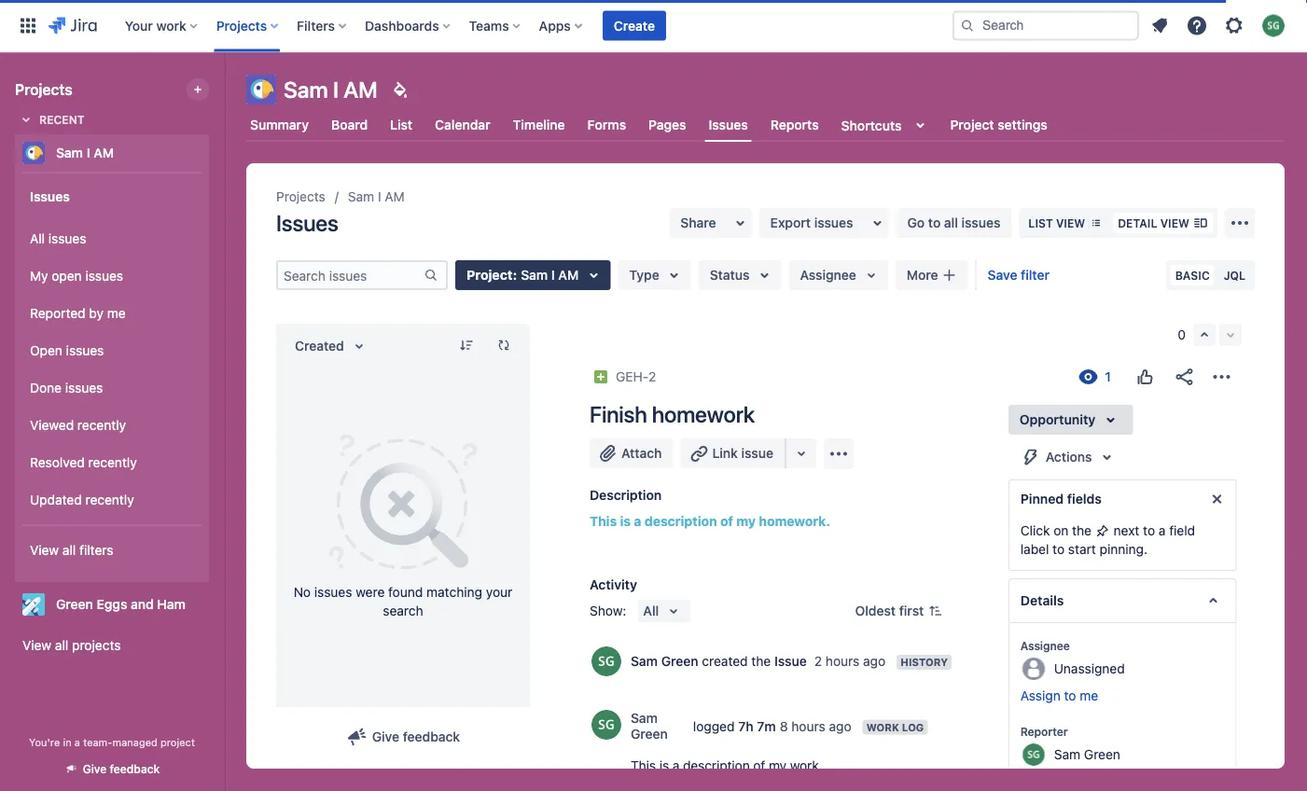 Task type: describe. For each thing, give the bounding box(es) containing it.
0 vertical spatial hours
[[826, 654, 860, 669]]

green left created
[[662, 654, 699, 669]]

my open issues
[[30, 268, 123, 284]]

sam right :
[[521, 267, 548, 283]]

unassigned
[[1054, 661, 1125, 676]]

forms
[[588, 117, 626, 133]]

description for work.
[[683, 758, 750, 773]]

a for this is a description of my homework.
[[634, 514, 642, 529]]

viewed recently link
[[22, 407, 202, 444]]

next to a field label to start pinning.
[[1020, 523, 1195, 557]]

view all projects
[[22, 638, 121, 653]]

collapse recent projects image
[[15, 108, 37, 131]]

description for homework.
[[645, 514, 717, 529]]

settings image
[[1224, 14, 1246, 37]]

newest first image
[[928, 604, 943, 619]]

work
[[867, 722, 900, 734]]

projects button
[[211, 11, 286, 41]]

click
[[1020, 523, 1050, 539]]

link issue
[[713, 446, 774, 461]]

link web pages and more image
[[791, 442, 813, 465]]

matching
[[427, 584, 483, 600]]

label
[[1020, 542, 1049, 557]]

work
[[156, 18, 186, 33]]

0 vertical spatial the
[[1072, 523, 1092, 539]]

banner containing your work
[[0, 0, 1308, 52]]

found
[[388, 584, 423, 600]]

issue
[[775, 654, 807, 669]]

open export issues dropdown image
[[867, 212, 889, 234]]

click on the
[[1020, 523, 1095, 539]]

project
[[161, 736, 195, 749]]

green down assign to me 'button' at the bottom
[[1084, 747, 1120, 762]]

resolved recently
[[30, 455, 137, 471]]

add to starred image for sam i am
[[203, 142, 226, 164]]

to for assign
[[1064, 688, 1076, 704]]

of for homework.
[[721, 514, 734, 529]]

sort descending image
[[459, 338, 474, 353]]

apps button
[[534, 11, 590, 41]]

pinned fields
[[1020, 491, 1102, 507]]

opportunity
[[1020, 412, 1096, 427]]

field
[[1169, 523, 1195, 539]]

details
[[1020, 593, 1064, 609]]

create
[[614, 18, 655, 33]]

activity
[[590, 577, 637, 593]]

first
[[900, 603, 924, 619]]

issues inside my open issues link
[[85, 268, 123, 284]]

open issues link
[[22, 332, 202, 370]]

description
[[590, 488, 662, 503]]

attach
[[622, 446, 662, 461]]

you're
[[29, 736, 60, 749]]

actions button
[[1008, 442, 1129, 472]]

am up all issues link
[[94, 145, 114, 161]]

hide message image
[[1206, 488, 1228, 511]]

2 inside geh-2 link
[[649, 369, 657, 385]]

1 horizontal spatial give
[[372, 729, 400, 745]]

list for list
[[390, 117, 413, 133]]

all for all
[[643, 603, 659, 619]]

create button
[[603, 11, 666, 41]]

this for this is a description of my homework.
[[590, 514, 617, 529]]

open issues
[[30, 343, 104, 359]]

assignee button
[[789, 260, 888, 290]]

shortcuts
[[842, 117, 902, 133]]

reported
[[30, 306, 86, 321]]

your profile and settings image
[[1263, 14, 1285, 37]]

share
[[681, 215, 717, 231]]

share image
[[1173, 366, 1196, 388]]

eggs
[[97, 597, 127, 612]]

assignee inside assignee dropdown button
[[800, 267, 857, 283]]

0 horizontal spatial give feedback button
[[53, 754, 171, 785]]

summary
[[250, 117, 309, 133]]

is for this is a description of my work.
[[660, 758, 669, 773]]

search image
[[960, 18, 975, 33]]

i right :
[[552, 267, 555, 283]]

logged
[[693, 719, 735, 734]]

status
[[710, 267, 750, 283]]

1 vertical spatial projects
[[15, 81, 72, 98]]

link
[[713, 446, 738, 461]]

vote options: no one has voted for this issue yet. image
[[1134, 366, 1156, 388]]

export issues
[[771, 215, 854, 231]]

issues for no issues were found matching your search
[[314, 584, 352, 600]]

done issues
[[30, 380, 103, 396]]

detail
[[1118, 217, 1158, 230]]

open
[[52, 268, 82, 284]]

tab list containing issues
[[235, 108, 1296, 142]]

this is a description of my homework.
[[590, 514, 831, 529]]

order by image
[[348, 335, 370, 357]]

8
[[780, 719, 788, 734]]

work.
[[790, 758, 823, 773]]

0 horizontal spatial feedback
[[110, 763, 160, 776]]

1 horizontal spatial sam i am link
[[348, 186, 405, 208]]

share button
[[670, 208, 752, 238]]

refresh image
[[497, 338, 512, 353]]

green eggs and ham
[[56, 597, 186, 612]]

primary element
[[11, 0, 953, 52]]

to down the click on the
[[1053, 542, 1065, 557]]

all for projects
[[55, 638, 68, 653]]

0 vertical spatial sam i am link
[[15, 134, 202, 172]]

fields
[[1067, 491, 1102, 507]]

teams
[[469, 18, 509, 33]]

1 vertical spatial 2
[[815, 654, 822, 669]]

sam up summary on the left of the page
[[284, 77, 328, 103]]

reported by me
[[30, 306, 126, 321]]

a for this is a description of my work.
[[673, 758, 680, 773]]

export
[[771, 215, 811, 231]]

timeline link
[[509, 108, 569, 142]]

0 vertical spatial sam green
[[631, 710, 668, 741]]

you're in a team-managed project
[[29, 736, 195, 749]]

my for homework.
[[737, 514, 756, 529]]

1 horizontal spatial issues
[[276, 210, 339, 236]]

forms link
[[584, 108, 630, 142]]

1 vertical spatial sam green
[[1054, 747, 1120, 762]]

project for project settings
[[951, 117, 995, 133]]

were
[[356, 584, 385, 600]]

this is a description of my work.
[[631, 758, 823, 773]]

my open issues link
[[22, 258, 202, 295]]

sam down recent
[[56, 145, 83, 161]]

project : sam i am
[[467, 267, 579, 283]]

green left 'logged'
[[631, 726, 668, 741]]

oldest first
[[856, 603, 924, 619]]

filters
[[297, 18, 335, 33]]

assign to me button
[[1020, 687, 1217, 706]]

2 vertical spatial sam i am
[[348, 189, 405, 204]]

reports link
[[767, 108, 823, 142]]

import and bulk change issues image
[[1229, 212, 1252, 234]]

team-
[[83, 736, 112, 749]]

assignee pin to top. only you can see pinned fields. image
[[1074, 638, 1088, 653]]

1 vertical spatial give feedback
[[83, 763, 160, 776]]

export issues button
[[759, 208, 889, 238]]

projects for projects dropdown button
[[216, 18, 267, 33]]

next
[[1114, 523, 1140, 539]]

me for reported by me
[[107, 306, 126, 321]]

basic
[[1176, 269, 1210, 282]]

updated recently link
[[22, 482, 202, 519]]

list for list view
[[1029, 217, 1054, 230]]



Task type: vqa. For each thing, say whether or not it's contained in the screenshot.
Assign
yes



Task type: locate. For each thing, give the bounding box(es) containing it.
more
[[907, 267, 939, 283]]

all up my
[[30, 231, 45, 247]]

a for next to a field label to start pinning.
[[1159, 523, 1166, 539]]

1 horizontal spatial 2
[[815, 654, 822, 669]]

i up board
[[333, 77, 339, 103]]

0 vertical spatial add to starred image
[[203, 142, 226, 164]]

1 horizontal spatial of
[[754, 758, 766, 773]]

0 vertical spatial list
[[390, 117, 413, 133]]

me right by
[[107, 306, 126, 321]]

to inside 'button'
[[1064, 688, 1076, 704]]

me down unassigned
[[1080, 688, 1098, 704]]

view for view all projects
[[22, 638, 51, 653]]

0 horizontal spatial is
[[620, 514, 631, 529]]

1 vertical spatial assignee
[[1020, 639, 1070, 652]]

issues inside no issues were found matching your search
[[314, 584, 352, 600]]

ago left work
[[829, 719, 852, 734]]

0 vertical spatial description
[[645, 514, 717, 529]]

create project image
[[190, 82, 205, 97]]

0 vertical spatial this
[[590, 514, 617, 529]]

sam green left 'logged'
[[631, 710, 668, 741]]

issues for done issues
[[65, 380, 103, 396]]

1 vertical spatial sam i am link
[[348, 186, 405, 208]]

me inside reported by me link
[[107, 306, 126, 321]]

projects for projects link
[[276, 189, 326, 204]]

assignee left assignee pin to top. only you can see pinned fields. icon
[[1020, 639, 1070, 652]]

help image
[[1186, 14, 1209, 37]]

issues down reported by me
[[66, 343, 104, 359]]

1 group from the top
[[22, 172, 202, 581]]

0 vertical spatial issues
[[709, 117, 748, 132]]

view left detail
[[1057, 217, 1086, 230]]

is for this is a description of my homework.
[[620, 514, 631, 529]]

to right 'go'
[[929, 215, 941, 231]]

on
[[1054, 523, 1069, 539]]

summary link
[[246, 108, 313, 142]]

tab list
[[235, 108, 1296, 142]]

ago left "history"
[[864, 654, 886, 669]]

view for list view
[[1057, 217, 1086, 230]]

add to starred image down 'sidebar navigation' image
[[203, 142, 226, 164]]

project up refresh image
[[467, 267, 513, 283]]

1 horizontal spatial the
[[1072, 523, 1092, 539]]

of down the 7m
[[754, 758, 766, 773]]

jql
[[1224, 269, 1246, 282]]

0 horizontal spatial my
[[737, 514, 756, 529]]

0 vertical spatial me
[[107, 306, 126, 321]]

recently
[[77, 418, 126, 433], [88, 455, 137, 471], [85, 492, 134, 508]]

issues inside open issues link
[[66, 343, 104, 359]]

attach button
[[590, 439, 673, 469]]

1 vertical spatial hours
[[792, 719, 826, 734]]

recently for resolved recently
[[88, 455, 137, 471]]

2 vertical spatial projects
[[276, 189, 326, 204]]

shortcuts button
[[838, 108, 936, 142]]

hours
[[826, 654, 860, 669], [792, 719, 826, 734]]

reported by me link
[[22, 295, 202, 332]]

jira image
[[49, 14, 97, 37], [49, 14, 97, 37]]

save filter button
[[977, 260, 1061, 290]]

view for view all filters
[[30, 543, 59, 558]]

list inside tab list
[[390, 117, 413, 133]]

sam green created the issue 2 hours ago
[[631, 654, 886, 669]]

1 vertical spatial this
[[631, 758, 656, 773]]

view all filters link
[[22, 532, 202, 569]]

0 horizontal spatial this
[[590, 514, 617, 529]]

all issues
[[30, 231, 86, 247]]

1 vertical spatial add to starred image
[[203, 594, 226, 616]]

0 horizontal spatial sam i am link
[[15, 134, 202, 172]]

all inside "link"
[[62, 543, 76, 558]]

details element
[[1008, 579, 1237, 624]]

1 vertical spatial sam i am
[[56, 145, 114, 161]]

all left "projects"
[[55, 638, 68, 653]]

projects up 'sidebar navigation' image
[[216, 18, 267, 33]]

created
[[702, 654, 748, 669]]

1 vertical spatial is
[[660, 758, 669, 773]]

all right 'go'
[[945, 215, 959, 231]]

assign to me
[[1020, 688, 1098, 704]]

2 vertical spatial issues
[[276, 210, 339, 236]]

my left work.
[[769, 758, 787, 773]]

view right detail
[[1161, 217, 1190, 230]]

homework.
[[759, 514, 831, 529]]

issues right open
[[85, 268, 123, 284]]

issues down projects link
[[276, 210, 339, 236]]

0 horizontal spatial sam green
[[631, 710, 668, 741]]

project inside tab list
[[951, 117, 995, 133]]

me inside assign to me 'button'
[[1080, 688, 1098, 704]]

group containing issues
[[22, 172, 202, 581]]

the left "issue"
[[752, 654, 771, 669]]

recently down resolved recently link
[[85, 492, 134, 508]]

0 horizontal spatial of
[[721, 514, 734, 529]]

issues inside export issues button
[[815, 215, 854, 231]]

issues for export issues
[[815, 215, 854, 231]]

sam green
[[631, 710, 668, 741], [1054, 747, 1120, 762]]

add to starred image right the ham
[[203, 594, 226, 616]]

to right assign
[[1064, 688, 1076, 704]]

2 right "issue"
[[815, 654, 822, 669]]

issues for all issues
[[48, 231, 86, 247]]

actions
[[1046, 449, 1092, 465]]

recently down viewed recently link at the left
[[88, 455, 137, 471]]

sam green down the reporter
[[1054, 747, 1120, 762]]

1 horizontal spatial project
[[951, 117, 995, 133]]

sam i am down recent
[[56, 145, 114, 161]]

all right show: on the bottom left of page
[[643, 603, 659, 619]]

project settings link
[[947, 108, 1052, 142]]

all for filters
[[62, 543, 76, 558]]

group containing all issues
[[22, 215, 202, 525]]

calendar
[[435, 117, 491, 133]]

filters button
[[291, 11, 354, 41]]

1 horizontal spatial give feedback
[[372, 729, 460, 745]]

sam inside sam green
[[631, 710, 658, 726]]

recent
[[39, 113, 85, 126]]

updated recently
[[30, 492, 134, 508]]

group
[[22, 172, 202, 581], [22, 215, 202, 525]]

start
[[1068, 542, 1096, 557]]

description down 'logged'
[[683, 758, 750, 773]]

list down set background color image
[[390, 117, 413, 133]]

view for detail view
[[1161, 217, 1190, 230]]

sam i am link down recent
[[15, 134, 202, 172]]

a for you're in a team-managed project
[[75, 736, 80, 749]]

1 horizontal spatial me
[[1080, 688, 1098, 704]]

1 vertical spatial recently
[[88, 455, 137, 471]]

0 horizontal spatial projects
[[15, 81, 72, 98]]

open share dialog image
[[730, 212, 752, 234]]

0 horizontal spatial 2
[[649, 369, 657, 385]]

created
[[295, 338, 344, 354]]

hours right "issue"
[[826, 654, 860, 669]]

sam left 'logged'
[[631, 710, 658, 726]]

0 vertical spatial 2
[[649, 369, 657, 385]]

green eggs and ham link
[[15, 586, 202, 624]]

in
[[63, 736, 72, 749]]

issues up open
[[48, 231, 86, 247]]

issues inside go to all issues link
[[962, 215, 1001, 231]]

2 horizontal spatial projects
[[276, 189, 326, 204]]

1 horizontal spatial assignee
[[1020, 639, 1070, 652]]

ago
[[864, 654, 886, 669], [829, 719, 852, 734]]

issues right the pages
[[709, 117, 748, 132]]

pinned
[[1020, 491, 1064, 507]]

project left 'settings'
[[951, 117, 995, 133]]

1 vertical spatial all
[[62, 543, 76, 558]]

issues up "viewed recently" on the bottom left of the page
[[65, 380, 103, 396]]

issues
[[709, 117, 748, 132], [30, 188, 70, 204], [276, 210, 339, 236]]

link issue button
[[681, 439, 787, 469]]

hours right 8
[[792, 719, 826, 734]]

managed
[[112, 736, 158, 749]]

0 vertical spatial view
[[30, 543, 59, 558]]

0 horizontal spatial ago
[[829, 719, 852, 734]]

Search field
[[953, 11, 1140, 41]]

set background color image
[[389, 78, 411, 101]]

green left eggs
[[56, 597, 93, 612]]

0 horizontal spatial the
[[752, 654, 771, 669]]

type
[[629, 267, 660, 283]]

to right next
[[1143, 523, 1155, 539]]

1 vertical spatial give
[[83, 763, 107, 776]]

0 vertical spatial of
[[721, 514, 734, 529]]

resolved
[[30, 455, 85, 471]]

my left homework.
[[737, 514, 756, 529]]

projects
[[72, 638, 121, 653]]

view
[[30, 543, 59, 558], [22, 638, 51, 653]]

0 horizontal spatial assignee
[[800, 267, 857, 283]]

add app image
[[828, 443, 850, 465]]

list view
[[1029, 217, 1086, 230]]

history
[[901, 657, 948, 669]]

description
[[645, 514, 717, 529], [683, 758, 750, 773]]

status button
[[699, 260, 782, 290]]

2 view from the left
[[1161, 217, 1190, 230]]

pages link
[[645, 108, 690, 142]]

1 horizontal spatial projects
[[216, 18, 267, 33]]

go to all issues link
[[897, 208, 1012, 238]]

issues inside done issues link
[[65, 380, 103, 396]]

view down updated
[[30, 543, 59, 558]]

2 add to starred image from the top
[[203, 594, 226, 616]]

1 horizontal spatial my
[[769, 758, 787, 773]]

addicon image
[[942, 268, 957, 283]]

1 vertical spatial my
[[769, 758, 787, 773]]

sam i am link
[[15, 134, 202, 172], [348, 186, 405, 208]]

0 vertical spatial give
[[372, 729, 400, 745]]

your work
[[125, 18, 186, 33]]

issues up save
[[962, 215, 1001, 231]]

2 vertical spatial all
[[55, 638, 68, 653]]

save
[[988, 267, 1018, 283]]

recently down done issues link
[[77, 418, 126, 433]]

description down description
[[645, 514, 717, 529]]

feedback
[[403, 729, 460, 745], [110, 763, 160, 776]]

0 vertical spatial feedback
[[403, 729, 460, 745]]

all
[[30, 231, 45, 247], [643, 603, 659, 619]]

sam i am right projects link
[[348, 189, 405, 204]]

issues inside all issues link
[[48, 231, 86, 247]]

my for work.
[[769, 758, 787, 773]]

all inside group
[[30, 231, 45, 247]]

all left 'filters'
[[62, 543, 76, 558]]

1 horizontal spatial give feedback button
[[335, 722, 472, 752]]

issues right the no
[[314, 584, 352, 600]]

list
[[390, 117, 413, 133], [1029, 217, 1054, 230]]

to for next
[[1143, 523, 1155, 539]]

pinning.
[[1100, 542, 1148, 557]]

0 vertical spatial recently
[[77, 418, 126, 433]]

notifications image
[[1149, 14, 1171, 37]]

2 horizontal spatial issues
[[709, 117, 748, 132]]

1 horizontal spatial this
[[631, 758, 656, 773]]

0 horizontal spatial issues
[[30, 188, 70, 204]]

2 up finish homework
[[649, 369, 657, 385]]

0 vertical spatial sam i am
[[284, 77, 378, 103]]

search
[[383, 603, 423, 618]]

updated
[[30, 492, 82, 508]]

0 horizontal spatial list
[[390, 117, 413, 133]]

0 horizontal spatial all
[[30, 231, 45, 247]]

give
[[372, 729, 400, 745], [83, 763, 107, 776]]

appswitcher icon image
[[17, 14, 39, 37]]

1 horizontal spatial is
[[660, 758, 669, 773]]

finish homework
[[590, 401, 755, 427]]

the up 'start'
[[1072, 523, 1092, 539]]

by
[[89, 306, 104, 321]]

1 horizontal spatial all
[[643, 603, 659, 619]]

projects down summary link
[[276, 189, 326, 204]]

1 vertical spatial description
[[683, 758, 750, 773]]

1 vertical spatial give feedback button
[[53, 754, 171, 785]]

all inside popup button
[[643, 603, 659, 619]]

1 vertical spatial me
[[1080, 688, 1098, 704]]

2 group from the top
[[22, 215, 202, 525]]

1 view from the left
[[1057, 217, 1086, 230]]

projects up "collapse recent projects" image
[[15, 81, 72, 98]]

issues for open issues
[[66, 343, 104, 359]]

1 vertical spatial issues
[[30, 188, 70, 204]]

of for work.
[[754, 758, 766, 773]]

of left homework.
[[721, 514, 734, 529]]

a inside next to a field label to start pinning.
[[1159, 523, 1166, 539]]

reporter
[[1020, 725, 1068, 738]]

view all projects link
[[15, 629, 209, 663]]

0 vertical spatial all
[[945, 215, 959, 231]]

to for go
[[929, 215, 941, 231]]

your work button
[[119, 11, 205, 41]]

1 horizontal spatial view
[[1161, 217, 1190, 230]]

assignee down export issues button
[[800, 267, 857, 283]]

0 vertical spatial is
[[620, 514, 631, 529]]

1 vertical spatial ago
[[829, 719, 852, 734]]

1 add to starred image from the top
[[203, 142, 226, 164]]

am right :
[[559, 267, 579, 283]]

1 vertical spatial the
[[752, 654, 771, 669]]

oldest
[[856, 603, 896, 619]]

type button
[[618, 260, 691, 290]]

dashboards
[[365, 18, 439, 33]]

oldest first button
[[844, 600, 954, 623]]

2 vertical spatial recently
[[85, 492, 134, 508]]

project settings
[[951, 117, 1048, 133]]

teams button
[[464, 11, 528, 41]]

no
[[294, 584, 311, 600]]

issues right export
[[815, 215, 854, 231]]

am up board
[[344, 77, 378, 103]]

sam down the reporter
[[1054, 747, 1081, 762]]

issues up all issues
[[30, 188, 70, 204]]

recently for viewed recently
[[77, 418, 126, 433]]

0 vertical spatial give feedback button
[[335, 722, 472, 752]]

view inside "link"
[[30, 543, 59, 558]]

0 horizontal spatial project
[[467, 267, 513, 283]]

all issues link
[[22, 220, 202, 258]]

list up filter
[[1029, 217, 1054, 230]]

Search issues text field
[[278, 262, 424, 288]]

done issues link
[[22, 370, 202, 407]]

the
[[1072, 523, 1092, 539], [752, 654, 771, 669]]

viewed recently
[[30, 418, 126, 433]]

sidebar navigation image
[[203, 75, 245, 112]]

am down 'list' link at the top
[[385, 189, 405, 204]]

projects inside dropdown button
[[216, 18, 267, 33]]

add to starred image
[[203, 142, 226, 164], [203, 594, 226, 616]]

0 vertical spatial all
[[30, 231, 45, 247]]

reports
[[771, 117, 819, 133]]

log
[[902, 722, 924, 734]]

0 vertical spatial ago
[[864, 654, 886, 669]]

actions image
[[1211, 366, 1233, 388]]

i up all issues link
[[87, 145, 90, 161]]

0 vertical spatial project
[[951, 117, 995, 133]]

i right projects link
[[378, 189, 381, 204]]

0 vertical spatial projects
[[216, 18, 267, 33]]

banner
[[0, 0, 1308, 52]]

0
[[1178, 327, 1186, 343]]

viewed
[[30, 418, 74, 433]]

1 horizontal spatial sam green
[[1054, 747, 1120, 762]]

all for all issues
[[30, 231, 45, 247]]

go
[[908, 215, 925, 231]]

1 vertical spatial feedback
[[110, 763, 160, 776]]

sam right projects link
[[348, 189, 374, 204]]

1 horizontal spatial ago
[[864, 654, 886, 669]]

issues
[[815, 215, 854, 231], [962, 215, 1001, 231], [48, 231, 86, 247], [85, 268, 123, 284], [66, 343, 104, 359], [65, 380, 103, 396], [314, 584, 352, 600]]

dashboards button
[[359, 11, 458, 41]]

sam down all popup button
[[631, 654, 658, 669]]

view left "projects"
[[22, 638, 51, 653]]

green
[[56, 597, 93, 612], [662, 654, 699, 669], [631, 726, 668, 741], [1084, 747, 1120, 762]]

more button
[[896, 260, 969, 290]]

resolved recently link
[[22, 444, 202, 482]]

settings
[[998, 117, 1048, 133]]

sam i am up board
[[284, 77, 378, 103]]

0 vertical spatial give feedback
[[372, 729, 460, 745]]

projects
[[216, 18, 267, 33], [15, 81, 72, 98], [276, 189, 326, 204]]

this for this is a description of my work.
[[631, 758, 656, 773]]

sam i am link right projects link
[[348, 186, 405, 208]]

1 horizontal spatial feedback
[[403, 729, 460, 745]]

list link
[[387, 108, 416, 142]]

0 horizontal spatial give
[[83, 763, 107, 776]]

0 vertical spatial my
[[737, 514, 756, 529]]

:
[[513, 267, 517, 283]]

recently for updated recently
[[85, 492, 134, 508]]

1 horizontal spatial list
[[1029, 217, 1054, 230]]

1 vertical spatial of
[[754, 758, 766, 773]]

7h
[[739, 719, 754, 734]]

0 horizontal spatial view
[[1057, 217, 1086, 230]]

lead image
[[594, 370, 609, 385]]

0 horizontal spatial me
[[107, 306, 126, 321]]

add to starred image for green eggs and ham
[[203, 594, 226, 616]]

me for assign to me
[[1080, 688, 1098, 704]]

0 horizontal spatial give feedback
[[83, 763, 160, 776]]

copy link to issue image
[[653, 369, 668, 384]]

project for project : sam i am
[[467, 267, 513, 283]]

detail view
[[1118, 217, 1190, 230]]

issues inside group
[[30, 188, 70, 204]]

0 vertical spatial assignee
[[800, 267, 857, 283]]

1 vertical spatial view
[[22, 638, 51, 653]]



